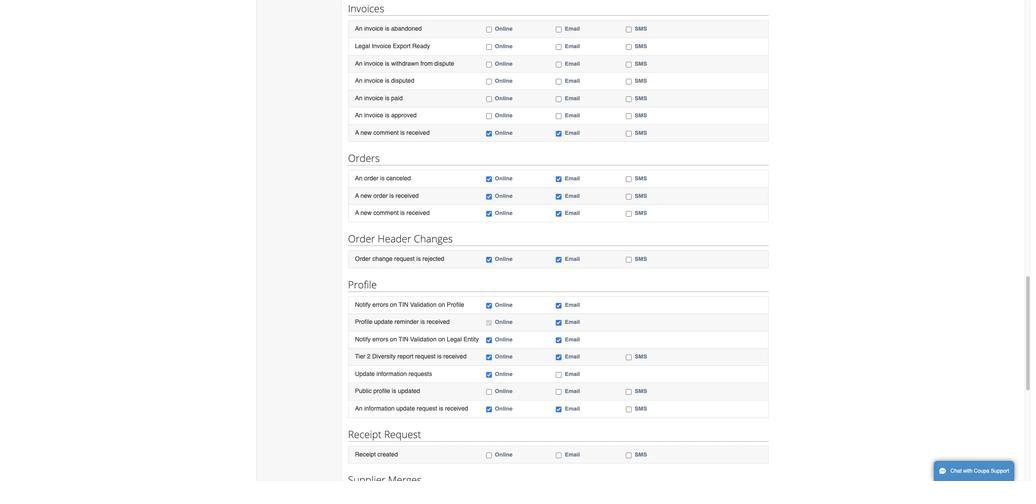 Task type: locate. For each thing, give the bounding box(es) containing it.
1 vertical spatial request
[[415, 353, 436, 360]]

19 online from the top
[[495, 452, 513, 458]]

information
[[377, 371, 407, 378], [364, 405, 395, 412]]

received
[[407, 129, 430, 136], [396, 192, 419, 199], [407, 210, 430, 217], [427, 319, 450, 326], [444, 353, 467, 360], [445, 405, 469, 412]]

1 vertical spatial tin
[[399, 336, 409, 343]]

errors for notify errors on tin validation on profile
[[373, 301, 389, 308]]

1 vertical spatial notify
[[355, 336, 371, 343]]

order for order change request is rejected
[[355, 256, 371, 263]]

6 email from the top
[[565, 112, 580, 119]]

withdrawn
[[391, 60, 419, 67]]

1 vertical spatial a new comment is received
[[355, 210, 430, 217]]

0 vertical spatial errors
[[373, 301, 389, 308]]

tin up profile update reminder is received
[[399, 301, 409, 308]]

0 vertical spatial receipt
[[348, 428, 382, 442]]

18 online from the top
[[495, 406, 513, 412]]

receipt for receipt request
[[348, 428, 382, 442]]

order down orders
[[364, 175, 379, 182]]

1 new from the top
[[361, 129, 372, 136]]

0 vertical spatial update
[[374, 319, 393, 326]]

request down order header changes
[[394, 256, 415, 263]]

validation for legal
[[410, 336, 437, 343]]

invoice up 'an invoice is paid'
[[364, 77, 384, 84]]

comment down 'a new order is received'
[[374, 210, 399, 217]]

15 online from the top
[[495, 354, 513, 360]]

6 an from the top
[[355, 175, 363, 182]]

16 online from the top
[[495, 371, 513, 378]]

1 vertical spatial comment
[[374, 210, 399, 217]]

a up orders
[[355, 129, 359, 136]]

sms
[[635, 26, 648, 32], [635, 43, 648, 50], [635, 60, 648, 67], [635, 78, 648, 84], [635, 95, 648, 102], [635, 112, 648, 119], [635, 130, 648, 136], [635, 175, 648, 182], [635, 193, 648, 199], [635, 210, 648, 217], [635, 256, 648, 263], [635, 354, 648, 360], [635, 389, 648, 395], [635, 406, 648, 412], [635, 452, 648, 458]]

ready
[[413, 42, 430, 50]]

notify up profile update reminder is received
[[355, 301, 371, 308]]

0 vertical spatial tin
[[399, 301, 409, 308]]

10 online from the top
[[495, 210, 513, 217]]

an up 'an invoice is paid'
[[355, 77, 363, 84]]

2 errors from the top
[[373, 336, 389, 343]]

comment down an invoice is approved
[[374, 129, 399, 136]]

receipt for receipt created
[[355, 451, 376, 458]]

1 vertical spatial update
[[397, 405, 415, 412]]

an invoice is paid
[[355, 95, 403, 102]]

order change request is rejected
[[355, 256, 445, 263]]

an down 'an invoice is paid'
[[355, 112, 363, 119]]

an invoice is disputed
[[355, 77, 415, 84]]

is
[[385, 25, 390, 32], [385, 60, 390, 67], [385, 77, 390, 84], [385, 95, 390, 102], [385, 112, 390, 119], [401, 129, 405, 136], [380, 175, 385, 182], [390, 192, 394, 199], [401, 210, 405, 217], [417, 256, 421, 263], [421, 319, 425, 326], [438, 353, 442, 360], [392, 388, 397, 395], [439, 405, 444, 412]]

order
[[364, 175, 379, 182], [374, 192, 388, 199]]

update down the updated
[[397, 405, 415, 412]]

1 an from the top
[[355, 25, 363, 32]]

legal
[[355, 42, 370, 50], [447, 336, 462, 343]]

1 vertical spatial errors
[[373, 336, 389, 343]]

on
[[390, 301, 397, 308], [439, 301, 445, 308], [390, 336, 397, 343], [439, 336, 445, 343]]

an down the invoices
[[355, 25, 363, 32]]

0 vertical spatial validation
[[410, 301, 437, 308]]

5 online from the top
[[495, 95, 513, 102]]

comment
[[374, 129, 399, 136], [374, 210, 399, 217]]

0 vertical spatial information
[[377, 371, 407, 378]]

on up profile update reminder is received
[[390, 301, 397, 308]]

0 vertical spatial profile
[[348, 278, 377, 292]]

approved
[[391, 112, 417, 119]]

an down an invoice is disputed
[[355, 95, 363, 102]]

5 sms from the top
[[635, 95, 648, 102]]

2 invoice from the top
[[364, 60, 384, 67]]

5 an from the top
[[355, 112, 363, 119]]

9 online from the top
[[495, 193, 513, 199]]

an up an invoice is disputed
[[355, 60, 363, 67]]

notify
[[355, 301, 371, 308], [355, 336, 371, 343]]

order up change
[[348, 232, 375, 246]]

2 notify from the top
[[355, 336, 371, 343]]

17 email from the top
[[565, 389, 580, 395]]

12 online from the top
[[495, 302, 513, 308]]

a new comment is received down an invoice is approved
[[355, 129, 430, 136]]

2 vertical spatial a
[[355, 210, 359, 217]]

0 vertical spatial new
[[361, 129, 372, 136]]

order down an order is canceled
[[374, 192, 388, 199]]

validation
[[410, 301, 437, 308], [410, 336, 437, 343]]

1 errors from the top
[[373, 301, 389, 308]]

report
[[398, 353, 414, 360]]

profile up tier
[[355, 319, 373, 326]]

public
[[355, 388, 372, 395]]

an invoice is approved
[[355, 112, 417, 119]]

4 email from the top
[[565, 78, 580, 84]]

invoice up invoice
[[364, 25, 384, 32]]

new
[[361, 129, 372, 136], [361, 192, 372, 199], [361, 210, 372, 217]]

1 tin from the top
[[399, 301, 409, 308]]

0 vertical spatial a new comment is received
[[355, 129, 430, 136]]

invoice for withdrawn
[[364, 60, 384, 67]]

new down 'a new order is received'
[[361, 210, 372, 217]]

1 vertical spatial a
[[355, 192, 359, 199]]

an down orders
[[355, 175, 363, 182]]

0 horizontal spatial legal
[[355, 42, 370, 50]]

a down an order is canceled
[[355, 192, 359, 199]]

2 an from the top
[[355, 60, 363, 67]]

errors
[[373, 301, 389, 308], [373, 336, 389, 343]]

export
[[393, 42, 411, 50]]

1 vertical spatial new
[[361, 192, 372, 199]]

1 invoice from the top
[[364, 25, 384, 32]]

2 comment from the top
[[374, 210, 399, 217]]

a
[[355, 129, 359, 136], [355, 192, 359, 199], [355, 210, 359, 217]]

errors up diversity
[[373, 336, 389, 343]]

validation up reminder
[[410, 301, 437, 308]]

invoice down 'an invoice is paid'
[[364, 112, 384, 119]]

1 vertical spatial order
[[374, 192, 388, 199]]

5 invoice from the top
[[364, 112, 384, 119]]

an for an invoice is withdrawn from dispute
[[355, 60, 363, 67]]

receipt left the created
[[355, 451, 376, 458]]

tin down profile update reminder is received
[[399, 336, 409, 343]]

tier
[[355, 353, 366, 360]]

on down profile update reminder is received
[[390, 336, 397, 343]]

tin for profile
[[399, 301, 409, 308]]

10 email from the top
[[565, 210, 580, 217]]

notify up tier
[[355, 336, 371, 343]]

public profile is updated
[[355, 388, 420, 395]]

1 online from the top
[[495, 26, 513, 32]]

invoice down invoice
[[364, 60, 384, 67]]

information for an
[[364, 405, 395, 412]]

errors for notify errors on tin validation on legal entity
[[373, 336, 389, 343]]

None checkbox
[[556, 27, 562, 33], [626, 27, 632, 33], [486, 44, 492, 50], [626, 44, 632, 50], [626, 79, 632, 85], [486, 96, 492, 102], [626, 96, 632, 102], [556, 131, 562, 137], [626, 131, 632, 137], [556, 177, 562, 182], [626, 177, 632, 182], [486, 194, 492, 200], [556, 194, 562, 200], [626, 211, 632, 217], [486, 257, 492, 263], [556, 257, 562, 263], [486, 303, 492, 309], [556, 303, 562, 309], [486, 320, 492, 326], [556, 320, 562, 326], [486, 338, 492, 344], [556, 338, 562, 344], [486, 355, 492, 361], [486, 372, 492, 378], [486, 390, 492, 396], [556, 390, 562, 396], [626, 390, 632, 396], [486, 407, 492, 413], [486, 453, 492, 459], [556, 453, 562, 459], [556, 27, 562, 33], [626, 27, 632, 33], [486, 44, 492, 50], [626, 44, 632, 50], [626, 79, 632, 85], [486, 96, 492, 102], [626, 96, 632, 102], [556, 131, 562, 137], [626, 131, 632, 137], [556, 177, 562, 182], [626, 177, 632, 182], [486, 194, 492, 200], [556, 194, 562, 200], [626, 211, 632, 217], [486, 257, 492, 263], [556, 257, 562, 263], [486, 303, 492, 309], [556, 303, 562, 309], [486, 320, 492, 326], [556, 320, 562, 326], [486, 338, 492, 344], [556, 338, 562, 344], [486, 355, 492, 361], [486, 372, 492, 378], [486, 390, 492, 396], [556, 390, 562, 396], [626, 390, 632, 396], [486, 407, 492, 413], [486, 453, 492, 459], [556, 453, 562, 459]]

dispute
[[435, 60, 455, 67]]

19 email from the top
[[565, 452, 580, 458]]

0 vertical spatial a
[[355, 129, 359, 136]]

a new comment is received
[[355, 129, 430, 136], [355, 210, 430, 217]]

0 vertical spatial notify
[[355, 301, 371, 308]]

1 vertical spatial information
[[364, 405, 395, 412]]

on left entity
[[439, 336, 445, 343]]

2 tin from the top
[[399, 336, 409, 343]]

tier 2 diversity report request is received
[[355, 353, 467, 360]]

4 sms from the top
[[635, 78, 648, 84]]

created
[[378, 451, 398, 458]]

4 invoice from the top
[[364, 95, 384, 102]]

information up public profile is updated
[[377, 371, 407, 378]]

request
[[394, 256, 415, 263], [415, 353, 436, 360], [417, 405, 437, 412]]

change
[[373, 256, 393, 263]]

an down the public
[[355, 405, 363, 412]]

tin
[[399, 301, 409, 308], [399, 336, 409, 343]]

1 vertical spatial profile
[[447, 301, 465, 308]]

0 vertical spatial legal
[[355, 42, 370, 50]]

2 a from the top
[[355, 192, 359, 199]]

update information requests
[[355, 371, 432, 378]]

on up "notify errors on tin validation on legal entity"
[[439, 301, 445, 308]]

changes
[[414, 232, 453, 246]]

2 vertical spatial profile
[[355, 319, 373, 326]]

receipt up receipt created
[[348, 428, 382, 442]]

request down the updated
[[417, 405, 437, 412]]

3 an from the top
[[355, 77, 363, 84]]

0 vertical spatial comment
[[374, 129, 399, 136]]

14 sms from the top
[[635, 406, 648, 412]]

7 online from the top
[[495, 130, 513, 136]]

errors up profile update reminder is received
[[373, 301, 389, 308]]

5 email from the top
[[565, 95, 580, 102]]

3 invoice from the top
[[364, 77, 384, 84]]

receipt
[[348, 428, 382, 442], [355, 451, 376, 458]]

email
[[565, 26, 580, 32], [565, 43, 580, 50], [565, 60, 580, 67], [565, 78, 580, 84], [565, 95, 580, 102], [565, 112, 580, 119], [565, 130, 580, 136], [565, 175, 580, 182], [565, 193, 580, 199], [565, 210, 580, 217], [565, 256, 580, 263], [565, 302, 580, 308], [565, 319, 580, 326], [565, 336, 580, 343], [565, 354, 580, 360], [565, 371, 580, 378], [565, 389, 580, 395], [565, 406, 580, 412], [565, 452, 580, 458]]

an
[[355, 25, 363, 32], [355, 60, 363, 67], [355, 77, 363, 84], [355, 95, 363, 102], [355, 112, 363, 119], [355, 175, 363, 182], [355, 405, 363, 412]]

1 vertical spatial order
[[355, 256, 371, 263]]

online
[[495, 26, 513, 32], [495, 43, 513, 50], [495, 60, 513, 67], [495, 78, 513, 84], [495, 95, 513, 102], [495, 112, 513, 119], [495, 130, 513, 136], [495, 175, 513, 182], [495, 193, 513, 199], [495, 210, 513, 217], [495, 256, 513, 263], [495, 302, 513, 308], [495, 319, 513, 326], [495, 336, 513, 343], [495, 354, 513, 360], [495, 371, 513, 378], [495, 389, 513, 395], [495, 406, 513, 412], [495, 452, 513, 458]]

an for an invoice is abandoned
[[355, 25, 363, 32]]

profile down change
[[348, 278, 377, 292]]

1 notify from the top
[[355, 301, 371, 308]]

an for an information update request is received
[[355, 405, 363, 412]]

invoice
[[364, 25, 384, 32], [364, 60, 384, 67], [364, 77, 384, 84], [364, 95, 384, 102], [364, 112, 384, 119]]

1 a from the top
[[355, 129, 359, 136]]

1 vertical spatial legal
[[447, 336, 462, 343]]

order header changes
[[348, 232, 453, 246]]

new up orders
[[361, 129, 372, 136]]

order
[[348, 232, 375, 246], [355, 256, 371, 263]]

profile up entity
[[447, 301, 465, 308]]

profile
[[348, 278, 377, 292], [447, 301, 465, 308], [355, 319, 373, 326]]

3 email from the top
[[565, 60, 580, 67]]

0 vertical spatial order
[[348, 232, 375, 246]]

2 vertical spatial new
[[361, 210, 372, 217]]

None checkbox
[[486, 27, 492, 33], [556, 44, 562, 50], [486, 62, 492, 67], [556, 62, 562, 67], [626, 62, 632, 67], [486, 79, 492, 85], [556, 79, 562, 85], [556, 96, 562, 102], [486, 114, 492, 119], [556, 114, 562, 119], [626, 114, 632, 119], [486, 131, 492, 137], [486, 177, 492, 182], [626, 194, 632, 200], [486, 211, 492, 217], [556, 211, 562, 217], [626, 257, 632, 263], [556, 355, 562, 361], [626, 355, 632, 361], [556, 372, 562, 378], [556, 407, 562, 413], [626, 407, 632, 413], [626, 453, 632, 459], [486, 27, 492, 33], [556, 44, 562, 50], [486, 62, 492, 67], [556, 62, 562, 67], [626, 62, 632, 67], [486, 79, 492, 85], [556, 79, 562, 85], [556, 96, 562, 102], [486, 114, 492, 119], [556, 114, 562, 119], [626, 114, 632, 119], [486, 131, 492, 137], [486, 177, 492, 182], [626, 194, 632, 200], [486, 211, 492, 217], [556, 211, 562, 217], [626, 257, 632, 263], [556, 355, 562, 361], [626, 355, 632, 361], [556, 372, 562, 378], [556, 407, 562, 413], [626, 407, 632, 413], [626, 453, 632, 459]]

update
[[374, 319, 393, 326], [397, 405, 415, 412]]

legal left entity
[[447, 336, 462, 343]]

7 an from the top
[[355, 405, 363, 412]]

order for order header changes
[[348, 232, 375, 246]]

legal left invoice
[[355, 42, 370, 50]]

from
[[421, 60, 433, 67]]

1 vertical spatial validation
[[410, 336, 437, 343]]

a new comment is received down 'a new order is received'
[[355, 210, 430, 217]]

17 online from the top
[[495, 389, 513, 395]]

request up requests
[[415, 353, 436, 360]]

update left reminder
[[374, 319, 393, 326]]

receipt created
[[355, 451, 398, 458]]

new down an order is canceled
[[361, 192, 372, 199]]

notify errors on tin validation on legal entity
[[355, 336, 479, 343]]

invoice down an invoice is disputed
[[364, 95, 384, 102]]

invoice for disputed
[[364, 77, 384, 84]]

validation for profile
[[410, 301, 437, 308]]

a down 'a new order is received'
[[355, 210, 359, 217]]

order left change
[[355, 256, 371, 263]]

1 horizontal spatial legal
[[447, 336, 462, 343]]

12 sms from the top
[[635, 354, 648, 360]]

invoice for paid
[[364, 95, 384, 102]]

4 an from the top
[[355, 95, 363, 102]]

2 validation from the top
[[410, 336, 437, 343]]

1 vertical spatial receipt
[[355, 451, 376, 458]]

1 validation from the top
[[410, 301, 437, 308]]

15 sms from the top
[[635, 452, 648, 458]]

validation up tier 2 diversity report request is received at the bottom left
[[410, 336, 437, 343]]

information down "profile" at the bottom left of page
[[364, 405, 395, 412]]



Task type: vqa. For each thing, say whether or not it's contained in the screenshot.
update to the right
yes



Task type: describe. For each thing, give the bounding box(es) containing it.
support
[[992, 469, 1010, 475]]

with
[[964, 469, 973, 475]]

profile update reminder is received
[[355, 319, 450, 326]]

0 vertical spatial request
[[394, 256, 415, 263]]

7 email from the top
[[565, 130, 580, 136]]

invoice
[[372, 42, 391, 50]]

notify for notify errors on tin validation on legal entity
[[355, 336, 371, 343]]

an for an invoice is paid
[[355, 95, 363, 102]]

11 email from the top
[[565, 256, 580, 263]]

reminder
[[395, 319, 419, 326]]

7 sms from the top
[[635, 130, 648, 136]]

receipt request
[[348, 428, 421, 442]]

8 email from the top
[[565, 175, 580, 182]]

3 sms from the top
[[635, 60, 648, 67]]

18 email from the top
[[565, 406, 580, 412]]

an order is canceled
[[355, 175, 411, 182]]

3 a from the top
[[355, 210, 359, 217]]

disputed
[[391, 77, 415, 84]]

paid
[[391, 95, 403, 102]]

15 email from the top
[[565, 354, 580, 360]]

header
[[378, 232, 412, 246]]

2 sms from the top
[[635, 43, 648, 50]]

13 online from the top
[[495, 319, 513, 326]]

orders
[[348, 151, 380, 165]]

1 a new comment is received from the top
[[355, 129, 430, 136]]

2 a new comment is received from the top
[[355, 210, 430, 217]]

6 sms from the top
[[635, 112, 648, 119]]

an invoice is abandoned
[[355, 25, 422, 32]]

2 vertical spatial request
[[417, 405, 437, 412]]

a new order is received
[[355, 192, 419, 199]]

9 email from the top
[[565, 193, 580, 199]]

1 horizontal spatial update
[[397, 405, 415, 412]]

profile
[[374, 388, 390, 395]]

chat
[[951, 469, 962, 475]]

2
[[367, 353, 371, 360]]

requests
[[409, 371, 432, 378]]

4 online from the top
[[495, 78, 513, 84]]

2 email from the top
[[565, 43, 580, 50]]

3 new from the top
[[361, 210, 372, 217]]

13 email from the top
[[565, 319, 580, 326]]

updated
[[398, 388, 420, 395]]

canceled
[[387, 175, 411, 182]]

an invoice is withdrawn from dispute
[[355, 60, 455, 67]]

invoices
[[348, 1, 385, 16]]

invoice for approved
[[364, 112, 384, 119]]

information for update
[[377, 371, 407, 378]]

11 sms from the top
[[635, 256, 648, 263]]

notify for notify errors on tin validation on profile
[[355, 301, 371, 308]]

13 sms from the top
[[635, 389, 648, 395]]

legal invoice export ready
[[355, 42, 430, 50]]

rejected
[[423, 256, 445, 263]]

tin for legal
[[399, 336, 409, 343]]

an for an invoice is disputed
[[355, 77, 363, 84]]

an for an invoice is approved
[[355, 112, 363, 119]]

12 email from the top
[[565, 302, 580, 308]]

profile for profile update reminder is received
[[355, 319, 373, 326]]

an information update request is received
[[355, 405, 469, 412]]

8 sms from the top
[[635, 175, 648, 182]]

abandoned
[[391, 25, 422, 32]]

0 horizontal spatial update
[[374, 319, 393, 326]]

coupa
[[975, 469, 990, 475]]

3 online from the top
[[495, 60, 513, 67]]

1 comment from the top
[[374, 129, 399, 136]]

11 online from the top
[[495, 256, 513, 263]]

invoice for abandoned
[[364, 25, 384, 32]]

14 online from the top
[[495, 336, 513, 343]]

an for an order is canceled
[[355, 175, 363, 182]]

1 email from the top
[[565, 26, 580, 32]]

0 vertical spatial order
[[364, 175, 379, 182]]

14 email from the top
[[565, 336, 580, 343]]

2 new from the top
[[361, 192, 372, 199]]

request
[[384, 428, 421, 442]]

8 online from the top
[[495, 175, 513, 182]]

2 online from the top
[[495, 43, 513, 50]]

chat with coupa support
[[951, 469, 1010, 475]]

diversity
[[372, 353, 396, 360]]

chat with coupa support button
[[935, 462, 1015, 482]]

9 sms from the top
[[635, 193, 648, 199]]

10 sms from the top
[[635, 210, 648, 217]]

entity
[[464, 336, 479, 343]]

1 sms from the top
[[635, 26, 648, 32]]

6 online from the top
[[495, 112, 513, 119]]

profile for profile
[[348, 278, 377, 292]]

16 email from the top
[[565, 371, 580, 378]]

notify errors on tin validation on profile
[[355, 301, 465, 308]]

update
[[355, 371, 375, 378]]



